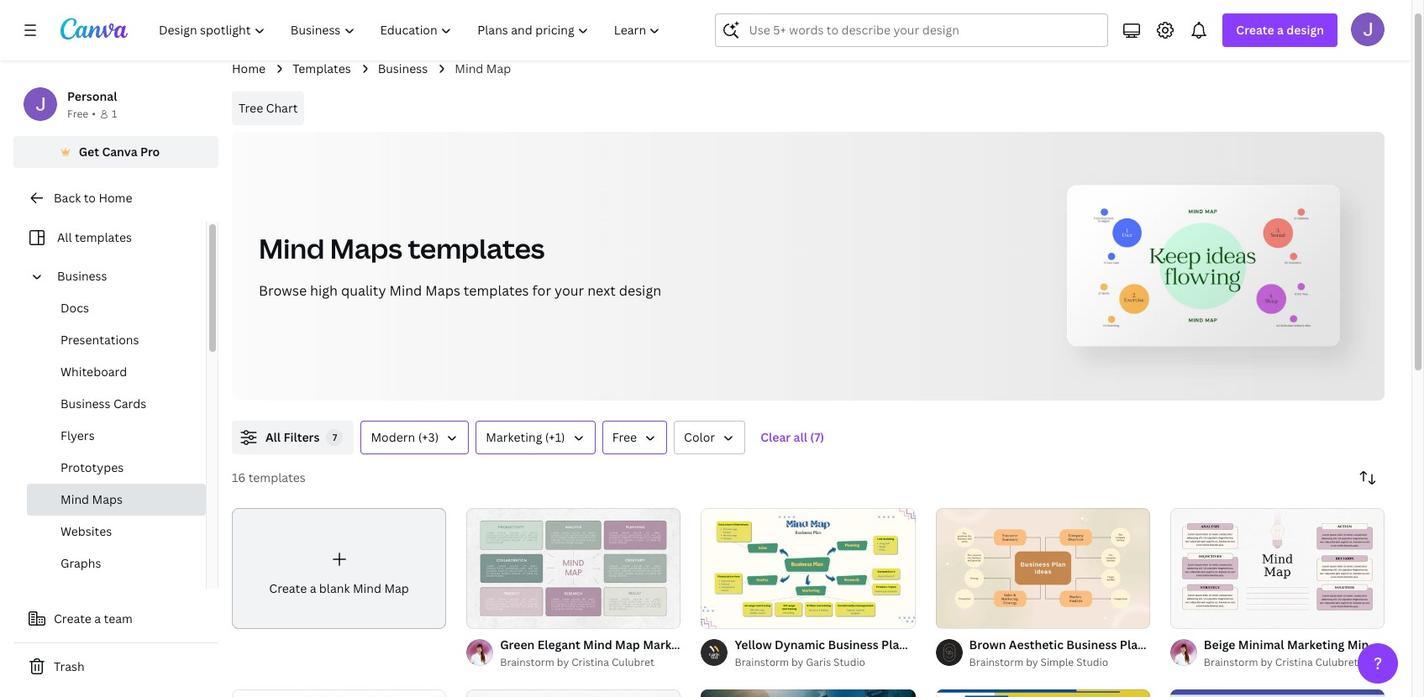 Task type: describe. For each thing, give the bounding box(es) containing it.
marketing inside the green elegant mind map marketing brainstorming brainstorm by cristina culubret
[[643, 637, 701, 653]]

get
[[79, 144, 99, 160]]

trash link
[[13, 650, 219, 684]]

bra
[[1407, 637, 1424, 653]]

1 vertical spatial business link
[[50, 261, 196, 292]]

brown aesthetic business plan ideas brainstorm brainstorm by simple studio
[[969, 637, 1246, 670]]

clear
[[761, 429, 791, 445]]

mind inside beige minimal marketing mind map bra brainstorm by cristina culubret
[[1348, 637, 1377, 653]]

create a blank mind map
[[269, 581, 409, 596]]

clear all (7) button
[[752, 421, 833, 455]]

minimal
[[1239, 637, 1285, 653]]

all for all templates
[[57, 229, 72, 245]]

cards
[[113, 396, 146, 412]]

flowchart
[[910, 637, 967, 653]]

marketing inside marketing (+1) button
[[486, 429, 542, 445]]

templates right '16'
[[248, 470, 306, 486]]

yellow dynamic business plan flowchart diagram mind map brainstorm by garis studio
[[735, 637, 1077, 670]]

create a team
[[54, 611, 133, 627]]

(7)
[[810, 429, 824, 445]]

Sort by button
[[1351, 461, 1385, 495]]

pro
[[140, 144, 160, 160]]

mind maps
[[61, 492, 123, 508]]

free button
[[602, 421, 667, 455]]

1
[[112, 107, 117, 121]]

home link
[[232, 60, 266, 78]]

by for beige
[[1261, 655, 1273, 670]]

get canva pro
[[79, 144, 160, 160]]

presentations link
[[27, 324, 206, 356]]

templates left for
[[464, 282, 529, 300]]

websites link
[[27, 516, 206, 548]]

jacob simon image
[[1351, 13, 1385, 46]]

modern (+3)
[[371, 429, 439, 445]]

graphs
[[61, 555, 101, 571]]

culubret for map
[[612, 655, 655, 670]]

create for create a design
[[1237, 22, 1275, 38]]

back to home
[[54, 190, 132, 206]]

business up docs
[[57, 268, 107, 284]]

•
[[92, 107, 96, 121]]

tree chart link
[[232, 92, 305, 125]]

free •
[[67, 107, 96, 121]]

next
[[588, 282, 616, 300]]

1 vertical spatial design
[[619, 282, 662, 300]]

0 horizontal spatial beige minimal marketing mind map brainstorm image
[[467, 690, 681, 698]]

1 vertical spatial home
[[99, 190, 132, 206]]

Search search field
[[749, 14, 1098, 46]]

personal
[[67, 88, 117, 104]]

mind down top level navigation element
[[455, 61, 484, 76]]

business up flyers
[[61, 396, 111, 412]]

blank
[[319, 581, 350, 596]]

modern
[[371, 429, 415, 445]]

brainstorm by simple studio link
[[969, 655, 1150, 671]]

quality
[[341, 282, 386, 300]]

free for free •
[[67, 107, 88, 121]]

marketing inside beige minimal marketing mind map bra brainstorm by cristina culubret
[[1287, 637, 1345, 653]]

flyers
[[61, 428, 95, 444]]

templates inside the all templates link
[[75, 229, 132, 245]]

by for green
[[557, 655, 569, 670]]

all templates
[[57, 229, 132, 245]]

cristina for marketing
[[1276, 655, 1313, 670]]

business down top level navigation element
[[378, 61, 428, 76]]

elegant
[[538, 637, 581, 653]]

create a blank mind map element
[[232, 508, 446, 629]]

brainstorm for brown aesthetic business plan ideas brainstorm
[[969, 655, 1024, 670]]

mind map
[[455, 61, 511, 76]]

mind up websites
[[61, 492, 89, 508]]

mind inside the green elegant mind map marketing brainstorming brainstorm by cristina culubret
[[583, 637, 612, 653]]

plan for ideas
[[1120, 637, 1145, 653]]

back to home link
[[13, 182, 219, 215]]

brainstorm for beige minimal marketing mind map bra
[[1204, 655, 1258, 670]]

filters
[[284, 429, 320, 445]]

graphs link
[[27, 548, 206, 580]]

tree
[[239, 100, 263, 116]]

map inside the green elegant mind map marketing brainstorming brainstorm by cristina culubret
[[615, 637, 640, 653]]

prototypes
[[61, 460, 124, 476]]

docs
[[61, 300, 89, 316]]

templates link
[[293, 60, 351, 78]]

design inside dropdown button
[[1287, 22, 1324, 38]]

a for blank
[[310, 581, 316, 596]]

templates
[[293, 61, 351, 76]]

to
[[84, 190, 96, 206]]

brainstorm right ideas
[[1182, 637, 1246, 653]]

map inside create a blank mind map element
[[384, 581, 409, 596]]

business cards
[[61, 396, 146, 412]]

docs link
[[27, 292, 206, 324]]

brainstorm by cristina culubret link for mind
[[500, 655, 681, 671]]

create a design button
[[1223, 13, 1338, 47]]

green elegant mind map marketing brainstorming brainstorm by cristina culubret
[[500, 637, 785, 670]]

get canva pro button
[[13, 136, 219, 168]]

chart
[[266, 100, 298, 116]]

brainstorm inside yellow dynamic business plan flowchart diagram mind map brainstorm by garis studio
[[735, 655, 789, 670]]

whiteboard
[[61, 364, 127, 380]]

trash
[[54, 659, 85, 675]]

your
[[555, 282, 584, 300]]

16
[[232, 470, 246, 486]]

yellow dynamic business plan flowchart diagram mind map link
[[735, 636, 1077, 655]]

cristina for mind
[[572, 655, 609, 670]]

for
[[532, 282, 551, 300]]



Task type: vqa. For each thing, say whether or not it's contained in the screenshot.
Style
no



Task type: locate. For each thing, give the bounding box(es) containing it.
brown aesthetic business plan ideas brainstorm image
[[936, 508, 1150, 629]]

brainstorm down green
[[500, 655, 555, 670]]

create a team button
[[13, 603, 219, 636]]

1 horizontal spatial design
[[1287, 22, 1324, 38]]

1 vertical spatial create
[[269, 581, 307, 596]]

0 horizontal spatial marketing
[[486, 429, 542, 445]]

1 by from the left
[[557, 655, 569, 670]]

flyers link
[[27, 420, 206, 452]]

marketing (+1) button
[[476, 421, 596, 455]]

all left filters
[[266, 429, 281, 445]]

mind maps templates image
[[1026, 132, 1385, 401], [1075, 194, 1332, 338]]

create inside button
[[54, 611, 91, 627]]

mind inside yellow dynamic business plan flowchart diagram mind map brainstorm by garis studio
[[1020, 637, 1050, 653]]

brainstorm inside beige minimal marketing mind map bra brainstorm by cristina culubret
[[1204, 655, 1258, 670]]

high
[[310, 282, 338, 300]]

3 by from the left
[[1026, 655, 1038, 670]]

2 horizontal spatial a
[[1277, 22, 1284, 38]]

brainstorm down yellow
[[735, 655, 789, 670]]

maps down prototypes link
[[92, 492, 123, 508]]

(+3)
[[418, 429, 439, 445]]

16 templates
[[232, 470, 306, 486]]

mind up browse
[[259, 230, 325, 266]]

beige
[[1204, 637, 1236, 653]]

0 vertical spatial free
[[67, 107, 88, 121]]

a for team
[[94, 611, 101, 627]]

marketing left (+1)
[[486, 429, 542, 445]]

aesthetic
[[1009, 637, 1064, 653]]

2 horizontal spatial maps
[[425, 282, 460, 300]]

cristina down beige minimal marketing mind map bra link
[[1276, 655, 1313, 670]]

2 culubret from the left
[[1316, 655, 1358, 670]]

2 cristina from the left
[[1276, 655, 1313, 670]]

1 horizontal spatial studio
[[1077, 655, 1109, 670]]

beige minimal marketing mind map brainstorm image down elegant
[[467, 690, 681, 698]]

brainstorm down diagram
[[969, 655, 1024, 670]]

home right to
[[99, 190, 132, 206]]

create for create a blank mind map
[[269, 581, 307, 596]]

beige minimal marketing mind map bra brainstorm by cristina culubret
[[1204, 637, 1424, 670]]

culubret inside the green elegant mind map marketing brainstorming brainstorm by cristina culubret
[[612, 655, 655, 670]]

prototypes link
[[27, 452, 206, 484]]

1 cristina from the left
[[572, 655, 609, 670]]

2 plan from the left
[[1120, 637, 1145, 653]]

templates up browse high quality mind maps templates for your next design
[[408, 230, 545, 266]]

plan inside brown aesthetic business plan ideas brainstorm brainstorm by simple studio
[[1120, 637, 1145, 653]]

green
[[500, 637, 535, 653]]

templates
[[75, 229, 132, 245], [408, 230, 545, 266], [464, 282, 529, 300], [248, 470, 306, 486]]

tree chart
[[239, 100, 298, 116]]

yellow dynamic business plan flowchart diagram mind map image
[[701, 508, 916, 629]]

brainstorm by cristina culubret link
[[500, 655, 681, 671], [1204, 655, 1385, 671]]

culubret for mind
[[1316, 655, 1358, 670]]

2 by from the left
[[792, 655, 804, 670]]

marketing (+1)
[[486, 429, 565, 445]]

2 vertical spatial a
[[94, 611, 101, 627]]

marketing left brainstorming
[[643, 637, 701, 653]]

business inside brown aesthetic business plan ideas brainstorm brainstorm by simple studio
[[1067, 637, 1117, 653]]

green elegant mind map marketing brainstorming image
[[467, 508, 681, 629]]

1 horizontal spatial brainstorm by cristina culubret link
[[1204, 655, 1385, 671]]

2 vertical spatial maps
[[92, 492, 123, 508]]

maps for mind maps
[[92, 492, 123, 508]]

1 vertical spatial all
[[266, 429, 281, 445]]

mind right elegant
[[583, 637, 612, 653]]

studio down brown aesthetic business plan ideas brainstorm link
[[1077, 655, 1109, 670]]

1 brainstorm by cristina culubret link from the left
[[500, 655, 681, 671]]

0 vertical spatial maps
[[330, 230, 403, 266]]

None search field
[[716, 13, 1109, 47]]

all templates link
[[24, 222, 196, 254]]

map inside beige minimal marketing mind map bra brainstorm by cristina culubret
[[1380, 637, 1405, 653]]

dynamic
[[775, 637, 825, 653]]

0 vertical spatial create
[[1237, 22, 1275, 38]]

mind maps templates
[[259, 230, 545, 266]]

7 filter options selected element
[[326, 429, 343, 446]]

a inside create a blank mind map element
[[310, 581, 316, 596]]

cristina inside the green elegant mind map marketing brainstorming brainstorm by cristina culubret
[[572, 655, 609, 670]]

0 horizontal spatial create
[[54, 611, 91, 627]]

brown
[[969, 637, 1006, 653]]

culubret down beige minimal marketing mind map bra link
[[1316, 655, 1358, 670]]

clear all (7)
[[761, 429, 824, 445]]

cristina down elegant
[[572, 655, 609, 670]]

brainstorm for green elegant mind map marketing brainstorming
[[500, 655, 555, 670]]

free for free
[[612, 429, 637, 445]]

0 horizontal spatial cristina
[[572, 655, 609, 670]]

by inside the green elegant mind map marketing brainstorming brainstorm by cristina culubret
[[557, 655, 569, 670]]

0 vertical spatial design
[[1287, 22, 1324, 38]]

blue minimalist tips grow business brainstorm image
[[1170, 690, 1385, 698]]

1 horizontal spatial culubret
[[1316, 655, 1358, 670]]

brainstorming
[[703, 637, 785, 653]]

blue white modern swot analysis business marketing mind map image
[[701, 690, 916, 698]]

create a design
[[1237, 22, 1324, 38]]

culubret down green elegant mind map marketing brainstorming link
[[612, 655, 655, 670]]

brainstorm by garis studio link
[[735, 655, 916, 671]]

design right next
[[619, 282, 662, 300]]

by inside beige minimal marketing mind map bra brainstorm by cristina culubret
[[1261, 655, 1273, 670]]

by inside brown aesthetic business plan ideas brainstorm brainstorm by simple studio
[[1026, 655, 1038, 670]]

by down elegant
[[557, 655, 569, 670]]

0 horizontal spatial design
[[619, 282, 662, 300]]

business up brainstorm by garis studio link
[[828, 637, 879, 653]]

by down dynamic
[[792, 655, 804, 670]]

free
[[67, 107, 88, 121], [612, 429, 637, 445]]

7
[[333, 431, 337, 444]]

maps up quality
[[330, 230, 403, 266]]

white black simple product marketing brainstorm image
[[232, 689, 446, 698]]

mind right the "blank"
[[353, 581, 382, 596]]

0 vertical spatial all
[[57, 229, 72, 245]]

diagram
[[970, 637, 1018, 653]]

green elegant mind map marketing brainstorming link
[[500, 636, 785, 655]]

back
[[54, 190, 81, 206]]

yellow
[[735, 637, 772, 653]]

0 horizontal spatial a
[[94, 611, 101, 627]]

mind up simple
[[1020, 637, 1050, 653]]

1 horizontal spatial maps
[[330, 230, 403, 266]]

plan left flowchart
[[882, 637, 907, 653]]

2 horizontal spatial marketing
[[1287, 637, 1345, 653]]

beige minimal marketing mind map brainstorm image
[[1170, 508, 1385, 629], [467, 690, 681, 698]]

all filters
[[266, 429, 320, 445]]

plan left ideas
[[1120, 637, 1145, 653]]

0 horizontal spatial home
[[99, 190, 132, 206]]

culubret inside beige minimal marketing mind map bra brainstorm by cristina culubret
[[1316, 655, 1358, 670]]

1 horizontal spatial marketing
[[643, 637, 701, 653]]

canva
[[102, 144, 138, 160]]

a for design
[[1277, 22, 1284, 38]]

business link down top level navigation element
[[378, 60, 428, 78]]

0 vertical spatial a
[[1277, 22, 1284, 38]]

free left •
[[67, 107, 88, 121]]

maps
[[330, 230, 403, 266], [425, 282, 460, 300], [92, 492, 123, 508]]

1 horizontal spatial home
[[232, 61, 266, 76]]

brainstorm down beige
[[1204, 655, 1258, 670]]

team
[[104, 611, 133, 627]]

marketing
[[486, 429, 542, 445], [643, 637, 701, 653], [1287, 637, 1345, 653]]

2 brainstorm by cristina culubret link from the left
[[1204, 655, 1385, 671]]

by down aesthetic
[[1026, 655, 1038, 670]]

2 horizontal spatial create
[[1237, 22, 1275, 38]]

cristina
[[572, 655, 609, 670], [1276, 655, 1313, 670]]

2 vertical spatial create
[[54, 611, 91, 627]]

brainstorm by cristina culubret link for marketing
[[1204, 655, 1385, 671]]

brainstorm by cristina culubret link down elegant
[[500, 655, 681, 671]]

free right (+1)
[[612, 429, 637, 445]]

by down minimal
[[1261, 655, 1273, 670]]

create a blank mind map link
[[232, 508, 446, 629]]

color
[[684, 429, 715, 445]]

mind left bra
[[1348, 637, 1377, 653]]

1 horizontal spatial free
[[612, 429, 637, 445]]

by for brown
[[1026, 655, 1038, 670]]

beige minimal marketing mind map brainstorm image up minimal
[[1170, 508, 1385, 629]]

mind right quality
[[389, 282, 422, 300]]

brainstorm
[[1182, 637, 1246, 653], [500, 655, 555, 670], [735, 655, 789, 670], [969, 655, 1024, 670], [1204, 655, 1258, 670]]

a
[[1277, 22, 1284, 38], [310, 581, 316, 596], [94, 611, 101, 627]]

all
[[794, 429, 808, 445]]

0 horizontal spatial studio
[[834, 655, 866, 670]]

1 studio from the left
[[834, 655, 866, 670]]

maps down mind maps templates
[[425, 282, 460, 300]]

(+1)
[[545, 429, 565, 445]]

studio inside yellow dynamic business plan flowchart diagram mind map brainstorm by garis studio
[[834, 655, 866, 670]]

1 vertical spatial maps
[[425, 282, 460, 300]]

blue modern product marketing mind map image
[[936, 690, 1150, 698]]

by
[[557, 655, 569, 670], [792, 655, 804, 670], [1026, 655, 1038, 670], [1261, 655, 1273, 670]]

create
[[1237, 22, 1275, 38], [269, 581, 307, 596], [54, 611, 91, 627]]

brown aesthetic business plan ideas brainstorm link
[[969, 636, 1246, 655]]

4 by from the left
[[1261, 655, 1273, 670]]

business inside yellow dynamic business plan flowchart diagram mind map brainstorm by garis studio
[[828, 637, 879, 653]]

all
[[57, 229, 72, 245], [266, 429, 281, 445]]

0 vertical spatial home
[[232, 61, 266, 76]]

0 horizontal spatial maps
[[92, 492, 123, 508]]

culubret
[[612, 655, 655, 670], [1316, 655, 1358, 670]]

0 horizontal spatial culubret
[[612, 655, 655, 670]]

plan for flowchart
[[882, 637, 907, 653]]

plan inside yellow dynamic business plan flowchart diagram mind map brainstorm by garis studio
[[882, 637, 907, 653]]

whiteboard link
[[27, 356, 206, 388]]

by inside yellow dynamic business plan flowchart diagram mind map brainstorm by garis studio
[[792, 655, 804, 670]]

1 plan from the left
[[882, 637, 907, 653]]

garis
[[806, 655, 831, 670]]

1 horizontal spatial a
[[310, 581, 316, 596]]

mind
[[455, 61, 484, 76], [259, 230, 325, 266], [389, 282, 422, 300], [61, 492, 89, 508], [353, 581, 382, 596], [583, 637, 612, 653], [1020, 637, 1050, 653], [1348, 637, 1377, 653]]

create inside dropdown button
[[1237, 22, 1275, 38]]

2 studio from the left
[[1077, 655, 1109, 670]]

presentations
[[61, 332, 139, 348]]

1 horizontal spatial business link
[[378, 60, 428, 78]]

a inside create a design dropdown button
[[1277, 22, 1284, 38]]

a inside create a team button
[[94, 611, 101, 627]]

1 horizontal spatial plan
[[1120, 637, 1145, 653]]

business up brainstorm by simple studio link
[[1067, 637, 1117, 653]]

brainstorm inside the green elegant mind map marketing brainstorming brainstorm by cristina culubret
[[500, 655, 555, 670]]

templates down back to home
[[75, 229, 132, 245]]

maps for mind maps templates
[[330, 230, 403, 266]]

modern (+3) button
[[361, 421, 469, 455]]

beige minimal marketing mind map bra link
[[1204, 636, 1424, 655]]

1 horizontal spatial create
[[269, 581, 307, 596]]

studio inside brown aesthetic business plan ideas brainstorm brainstorm by simple studio
[[1077, 655, 1109, 670]]

0 horizontal spatial all
[[57, 229, 72, 245]]

studio right garis
[[834, 655, 866, 670]]

0 horizontal spatial free
[[67, 107, 88, 121]]

1 culubret from the left
[[612, 655, 655, 670]]

create for create a team
[[54, 611, 91, 627]]

design
[[1287, 22, 1324, 38], [619, 282, 662, 300]]

0 horizontal spatial brainstorm by cristina culubret link
[[500, 655, 681, 671]]

free inside button
[[612, 429, 637, 445]]

all for all filters
[[266, 429, 281, 445]]

1 horizontal spatial cristina
[[1276, 655, 1313, 670]]

1 vertical spatial a
[[310, 581, 316, 596]]

business
[[378, 61, 428, 76], [57, 268, 107, 284], [61, 396, 111, 412], [828, 637, 879, 653], [1067, 637, 1117, 653]]

design left jacob simon image on the top
[[1287, 22, 1324, 38]]

cristina inside beige minimal marketing mind map bra brainstorm by cristina culubret
[[1276, 655, 1313, 670]]

browse high quality mind maps templates for your next design
[[259, 282, 662, 300]]

home up tree
[[232, 61, 266, 76]]

0 horizontal spatial business link
[[50, 261, 196, 292]]

ideas
[[1148, 637, 1179, 653]]

business link down the all templates link
[[50, 261, 196, 292]]

all down 'back'
[[57, 229, 72, 245]]

map
[[486, 61, 511, 76], [384, 581, 409, 596], [615, 637, 640, 653], [1052, 637, 1077, 653], [1380, 637, 1405, 653]]

home
[[232, 61, 266, 76], [99, 190, 132, 206]]

business link
[[378, 60, 428, 78], [50, 261, 196, 292]]

0 vertical spatial beige minimal marketing mind map brainstorm image
[[1170, 508, 1385, 629]]

color button
[[674, 421, 746, 455]]

map inside yellow dynamic business plan flowchart diagram mind map brainstorm by garis studio
[[1052, 637, 1077, 653]]

1 horizontal spatial beige minimal marketing mind map brainstorm image
[[1170, 508, 1385, 629]]

marketing right minimal
[[1287, 637, 1345, 653]]

browse
[[259, 282, 307, 300]]

1 vertical spatial beige minimal marketing mind map brainstorm image
[[467, 690, 681, 698]]

1 vertical spatial free
[[612, 429, 637, 445]]

top level navigation element
[[148, 13, 675, 47]]

simple
[[1041, 655, 1074, 670]]

brainstorm by cristina culubret link up blue minimalist tips grow business brainstorm image
[[1204, 655, 1385, 671]]

business cards link
[[27, 388, 206, 420]]

studio
[[834, 655, 866, 670], [1077, 655, 1109, 670]]

0 vertical spatial business link
[[378, 60, 428, 78]]

websites
[[61, 524, 112, 540]]

plan
[[882, 637, 907, 653], [1120, 637, 1145, 653]]

0 horizontal spatial plan
[[882, 637, 907, 653]]

1 horizontal spatial all
[[266, 429, 281, 445]]



